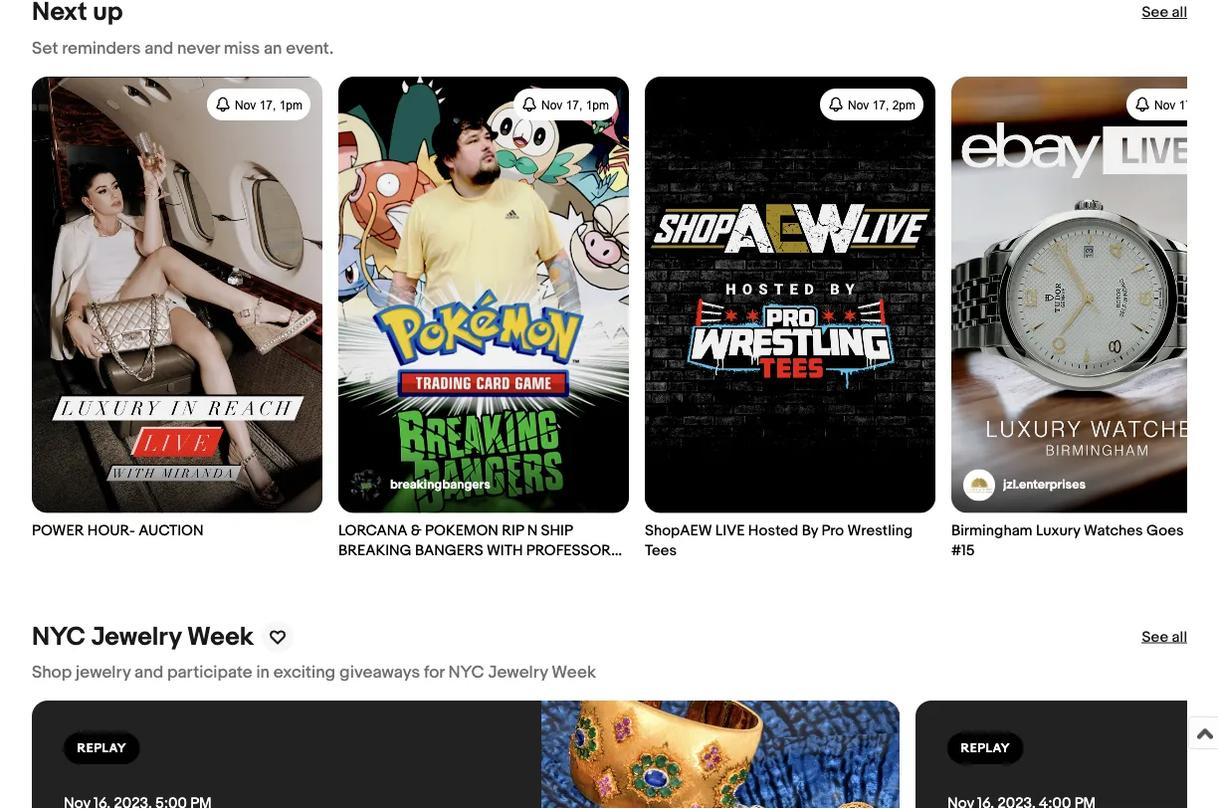 Task type: vqa. For each thing, say whether or not it's contained in the screenshot.
topmost items
no



Task type: describe. For each thing, give the bounding box(es) containing it.
lorcana & pokemon rip n ship breaking bangers with professor willy
[[338, 522, 611, 580]]

professor
[[526, 542, 611, 560]]

willy
[[338, 562, 379, 580]]

breakingbangers
[[390, 477, 491, 493]]

nov for auction
[[235, 98, 256, 112]]

jewelry
[[76, 663, 131, 684]]

never
[[177, 38, 220, 59]]

1 17, from the left
[[259, 98, 276, 112]]

0 horizontal spatial jewelry
[[91, 622, 181, 653]]

lorcana
[[338, 522, 408, 540]]

2pm for shopaew live hosted by pro wrestling tees
[[893, 98, 916, 112]]

nov for watches
[[1155, 98, 1176, 112]]

in
[[256, 663, 270, 684]]

pro
[[822, 522, 844, 540]]

all for shop jewelry and participate in exciting giveaways for nyc jewelry week
[[1172, 629, 1188, 646]]

participate
[[167, 663, 252, 684]]

miss
[[224, 38, 260, 59]]

shop
[[32, 663, 72, 684]]

power hour- auction
[[32, 522, 204, 540]]

set reminders and never miss an event.
[[32, 38, 334, 59]]

#15
[[952, 542, 975, 560]]

0 horizontal spatial nyc
[[32, 622, 86, 653]]

see all link for set reminders and never miss an event.
[[1142, 3, 1188, 23]]

dover jewelry presents nyc jewelry week image
[[542, 701, 900, 809]]

n
[[527, 522, 538, 540]]

rip
[[502, 522, 524, 540]]

reminders
[[62, 38, 141, 59]]

birmingham
[[952, 522, 1033, 540]]

see all link for shop jewelry and participate in exciting giveaways for nyc jewelry week
[[1142, 628, 1188, 647]]

nov 17, 2pm button for pro
[[820, 89, 924, 120]]

live inside birmingham luxury watches goes live #15
[[1188, 522, 1217, 540]]

1pm for lorcana & pokemon rip n ship breaking bangers with professor willy
[[586, 98, 609, 112]]

shopaew live hosted by pro wrestling tees link
[[645, 77, 936, 561]]

1 vertical spatial jewelry
[[488, 663, 548, 684]]

event.
[[286, 38, 334, 59]]

live inside shopaew live hosted by pro wrestling tees
[[716, 522, 745, 540]]

17, for #15
[[1179, 98, 1196, 112]]

giveaways
[[339, 663, 420, 684]]

nov 17, 1pm for lorcana & pokemon rip n ship breaking bangers with professor willy
[[541, 98, 609, 112]]

see for shop jewelry and participate in exciting giveaways for nyc jewelry week
[[1142, 629, 1169, 646]]

&
[[411, 522, 422, 540]]

1pm for power hour- auction
[[279, 98, 303, 112]]

pokemon
[[425, 522, 499, 540]]

shop jewelry and participate in exciting giveaways for nyc jewelry week
[[32, 663, 596, 684]]

nov 17, 2pm for live
[[1155, 98, 1219, 112]]

hosted
[[748, 522, 799, 540]]



Task type: locate. For each thing, give the bounding box(es) containing it.
wrestling
[[848, 522, 913, 540]]

and
[[145, 38, 173, 59], [135, 663, 163, 684]]

0 horizontal spatial nov 17, 2pm button
[[820, 89, 924, 120]]

1 vertical spatial see
[[1142, 629, 1169, 646]]

0 horizontal spatial 1pm
[[279, 98, 303, 112]]

2 nov 17, 2pm button from the left
[[1127, 89, 1219, 120]]

17,
[[259, 98, 276, 112], [566, 98, 583, 112], [873, 98, 889, 112], [1179, 98, 1196, 112]]

see for set reminders and never miss an event.
[[1142, 4, 1169, 22]]

nov 17, 2pm button for live
[[1127, 89, 1219, 120]]

2 replay from the left
[[961, 742, 1010, 757]]

1 vertical spatial and
[[135, 663, 163, 684]]

0 vertical spatial see
[[1142, 4, 1169, 22]]

jzl.enterprises image
[[964, 469, 995, 501]]

2 17, from the left
[[566, 98, 583, 112]]

1 horizontal spatial nov 17, 1pm
[[541, 98, 609, 112]]

nov 17, 2pm for pro
[[848, 98, 916, 112]]

week
[[187, 622, 254, 653], [552, 663, 596, 684]]

1 see all link from the top
[[1142, 3, 1188, 23]]

birmingham luxury watches goes live #15
[[952, 522, 1217, 560]]

and for never
[[145, 38, 173, 59]]

2 nov 17, 1pm from the left
[[541, 98, 609, 112]]

1 vertical spatial see all link
[[1142, 628, 1188, 647]]

0 vertical spatial all
[[1172, 4, 1188, 22]]

replay link
[[32, 701, 900, 809], [916, 701, 1219, 809]]

see all link
[[1142, 3, 1188, 23], [1142, 628, 1188, 647]]

17, for wrestling
[[873, 98, 889, 112]]

and for participate
[[135, 663, 163, 684]]

0 horizontal spatial nov 17, 1pm button
[[207, 89, 311, 120]]

breaking
[[338, 542, 412, 560]]

1 replay link from the left
[[32, 701, 900, 809]]

2 nov 17, 2pm from the left
[[1155, 98, 1219, 112]]

see
[[1142, 4, 1169, 22], [1142, 629, 1169, 646]]

0 horizontal spatial 2pm
[[893, 98, 916, 112]]

hour-
[[87, 522, 135, 540]]

0 vertical spatial see all
[[1142, 4, 1188, 22]]

1 live from the left
[[716, 522, 745, 540]]

nyc
[[32, 622, 86, 653], [448, 663, 484, 684]]

3 17, from the left
[[873, 98, 889, 112]]

1 replay from the left
[[77, 742, 126, 757]]

live
[[716, 522, 745, 540], [1188, 522, 1217, 540]]

0 horizontal spatial nov 17, 2pm
[[848, 98, 916, 112]]

4 17, from the left
[[1179, 98, 1196, 112]]

1 vertical spatial all
[[1172, 629, 1188, 646]]

0 horizontal spatial replay
[[77, 742, 126, 757]]

17, for ship
[[566, 98, 583, 112]]

1 vertical spatial see all
[[1142, 629, 1188, 646]]

2 nov from the left
[[541, 98, 563, 112]]

1pm
[[279, 98, 303, 112], [586, 98, 609, 112]]

auction
[[139, 522, 204, 540]]

shopaew live hosted by pro wrestling tees
[[645, 522, 913, 560]]

1 horizontal spatial 2pm
[[1199, 98, 1219, 112]]

ship
[[541, 522, 573, 540]]

1 horizontal spatial nov 17, 1pm button
[[514, 89, 617, 120]]

an
[[264, 38, 282, 59]]

shopaew
[[645, 522, 712, 540]]

replay
[[77, 742, 126, 757], [961, 742, 1010, 757]]

jewelry right for
[[488, 663, 548, 684]]

1 horizontal spatial replay link
[[916, 701, 1219, 809]]

set
[[32, 38, 58, 59]]

1 see all from the top
[[1142, 4, 1188, 22]]

and down nyc jewelry week
[[135, 663, 163, 684]]

2 see all link from the top
[[1142, 628, 1188, 647]]

1 horizontal spatial 1pm
[[586, 98, 609, 112]]

jzl.enterprises
[[1003, 477, 1086, 493]]

1 horizontal spatial live
[[1188, 522, 1217, 540]]

all for set reminders and never miss an event.
[[1172, 4, 1188, 22]]

breakingbangers image
[[350, 469, 382, 501]]

1 horizontal spatial replay
[[961, 742, 1010, 757]]

0 vertical spatial nyc
[[32, 622, 86, 653]]

1 horizontal spatial nov 17, 2pm
[[1155, 98, 1219, 112]]

0 horizontal spatial live
[[716, 522, 745, 540]]

1 nov from the left
[[235, 98, 256, 112]]

exciting
[[274, 663, 336, 684]]

1 horizontal spatial jewelry
[[488, 663, 548, 684]]

luxury
[[1036, 522, 1081, 540]]

nov 17, 1pm for power hour- auction
[[235, 98, 303, 112]]

1 horizontal spatial nov 17, 2pm button
[[1127, 89, 1219, 120]]

0 vertical spatial and
[[145, 38, 173, 59]]

breakingbangers link
[[350, 469, 491, 501]]

1 2pm from the left
[[893, 98, 916, 112]]

1 see from the top
[[1142, 4, 1169, 22]]

power hour- auction link
[[32, 77, 323, 541]]

nov 17, 1pm
[[235, 98, 303, 112], [541, 98, 609, 112]]

see all
[[1142, 4, 1188, 22], [1142, 629, 1188, 646]]

1 nov 17, 1pm from the left
[[235, 98, 303, 112]]

jewelry up jewelry
[[91, 622, 181, 653]]

1 nov 17, 2pm from the left
[[848, 98, 916, 112]]

1 horizontal spatial nyc
[[448, 663, 484, 684]]

1 all from the top
[[1172, 4, 1188, 22]]

power
[[32, 522, 84, 540]]

1 horizontal spatial week
[[552, 663, 596, 684]]

2pm
[[893, 98, 916, 112], [1199, 98, 1219, 112]]

2 2pm from the left
[[1199, 98, 1219, 112]]

nov 17, 2pm button
[[820, 89, 924, 120], [1127, 89, 1219, 120]]

2 nov 17, 1pm button from the left
[[514, 89, 617, 120]]

nyc right for
[[448, 663, 484, 684]]

nov 17, 1pm button for power hour- auction
[[207, 89, 311, 120]]

see all for shop jewelry and participate in exciting giveaways for nyc jewelry week
[[1142, 629, 1188, 646]]

2 live from the left
[[1188, 522, 1217, 540]]

jzl.enterprises link
[[964, 469, 1086, 501]]

3 nov from the left
[[848, 98, 869, 112]]

0 horizontal spatial week
[[187, 622, 254, 653]]

live right goes
[[1188, 522, 1217, 540]]

0 vertical spatial jewelry
[[91, 622, 181, 653]]

and left the never
[[145, 38, 173, 59]]

2 see from the top
[[1142, 629, 1169, 646]]

all
[[1172, 4, 1188, 22], [1172, 629, 1188, 646]]

1 nov 17, 1pm button from the left
[[207, 89, 311, 120]]

1 nov 17, 2pm button from the left
[[820, 89, 924, 120]]

bangers
[[415, 542, 483, 560]]

for
[[424, 663, 445, 684]]

watches
[[1084, 522, 1143, 540]]

nyc jewelry week
[[32, 622, 254, 653]]

1 vertical spatial nyc
[[448, 663, 484, 684]]

0 vertical spatial see all link
[[1142, 3, 1188, 23]]

2 1pm from the left
[[586, 98, 609, 112]]

live left hosted
[[716, 522, 745, 540]]

nov for pokemon
[[541, 98, 563, 112]]

0 vertical spatial week
[[187, 622, 254, 653]]

1 1pm from the left
[[279, 98, 303, 112]]

nov 17, 1pm button
[[207, 89, 311, 120], [514, 89, 617, 120]]

nov 17, 2pm
[[848, 98, 916, 112], [1155, 98, 1219, 112]]

nyc up the shop
[[32, 622, 86, 653]]

by
[[802, 522, 818, 540]]

tees
[[645, 542, 677, 560]]

1 vertical spatial week
[[552, 663, 596, 684]]

4 nov from the left
[[1155, 98, 1176, 112]]

nov 17, 1pm button for lorcana & pokemon rip n ship breaking bangers with professor willy
[[514, 89, 617, 120]]

with
[[487, 542, 523, 560]]

goes
[[1147, 522, 1184, 540]]

jewelry
[[91, 622, 181, 653], [488, 663, 548, 684]]

2 see all from the top
[[1142, 629, 1188, 646]]

nov
[[235, 98, 256, 112], [541, 98, 563, 112], [848, 98, 869, 112], [1155, 98, 1176, 112]]

2pm for birmingham luxury watches goes live #15
[[1199, 98, 1219, 112]]

0 horizontal spatial nov 17, 1pm
[[235, 98, 303, 112]]

nov for hosted
[[848, 98, 869, 112]]

2 all from the top
[[1172, 629, 1188, 646]]

2 replay link from the left
[[916, 701, 1219, 809]]

see all for set reminders and never miss an event.
[[1142, 4, 1188, 22]]

0 horizontal spatial replay link
[[32, 701, 900, 809]]



